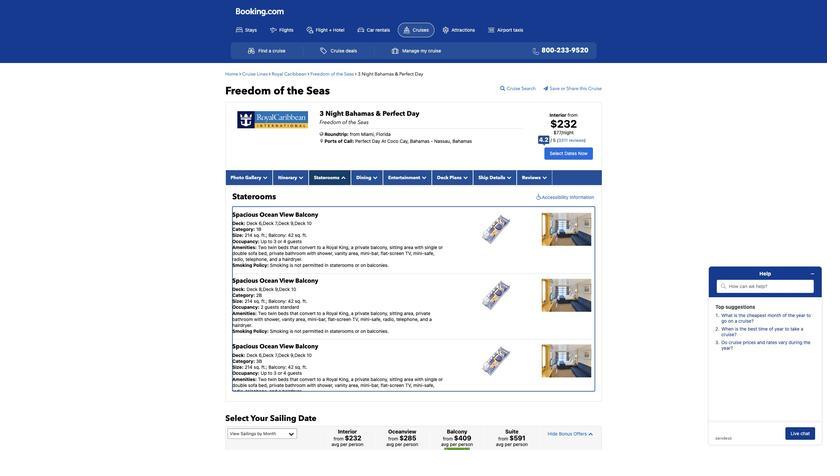 Task type: describe. For each thing, give the bounding box(es) containing it.
hide bonus offers
[[548, 431, 587, 437]]

guests for 1b
[[288, 239, 302, 244]]

5
[[553, 138, 556, 143]]

spacious ocean view balcony deck: deck 8,deck 9,deck 10
[[232, 277, 318, 292]]

royal for on
[[326, 311, 338, 316]]

avg for $591
[[496, 442, 504, 447]]

screen inside two twin beds that convert to a royal king, a private balcony, sitting area, private bathroom with shower, vanity area, mini-bar, flat-screen tv, mini-safe, radio, telephone, and a hairdryer. smoking policy: smoking is not permitted in staterooms or on balconies.
[[337, 317, 351, 322]]

category: for spacious ocean view balcony deck: deck 8,deck 9,deck 10
[[232, 293, 255, 298]]

flat- inside two twin beds that convert to a royal king, a private balcony, sitting area, private bathroom with shower, vanity area, mini-bar, flat-screen tv, mini-safe, radio, telephone, and a hairdryer. smoking policy: smoking is not permitted in staterooms or on balconies.
[[328, 317, 337, 322]]

dining button
[[351, 170, 383, 185]]

not inside two twin beds that convert to a royal king, a private balcony, sitting area, private bathroom with shower, vanity area, mini-bar, flat-screen tv, mini-safe, radio, telephone, and a hairdryer. smoking policy: smoking is not permitted in staterooms or on balconies.
[[294, 329, 301, 334]]

or inside the category: 1b size: 214 sq. ft.; balcony: 42 sq. ft. occupancy: up to 3 or 4 guests amenities:
[[278, 239, 282, 244]]

reviews button
[[517, 170, 552, 185]]

3 night bahamas & perfect day
[[358, 71, 423, 77]]

flight
[[316, 27, 328, 33]]

800-
[[542, 46, 557, 55]]

2 vertical spatial day
[[372, 138, 380, 144]]

miami,
[[361, 131, 375, 137]]

flight + hotel link
[[301, 23, 350, 37]]

entertainment
[[388, 175, 420, 181]]

accessibility
[[542, 194, 569, 200]]

recommended image
[[444, 448, 470, 450]]

search image
[[500, 85, 507, 91]]

royal caribbean image
[[237, 111, 308, 129]]

hide bonus offers link
[[541, 428, 600, 440]]

radio, inside two twin beds that convert to a royal king, a private balcony, sitting area, private bathroom with shower, vanity area, mini-bar, flat-screen tv, mini-safe, radio, telephone, and a hairdryer. smoking policy: smoking is not permitted in staterooms or on balconies.
[[383, 317, 395, 322]]

twin inside two twin beds that convert to a royal king, a private balcony, sitting area with single or double sofa bed, private bathroom with shower, vanity area, mini-bar, flat-screen tv, mini-safe, radio, telephone, and a hairdryer. smoking is not permitted in staterooms or on balconies.
[[268, 377, 277, 382]]

amenities: for category: 3b size: 214 sq. ft.; balcony: 42 sq. ft. occupancy: up to 3 or 4 guests amenities:
[[232, 377, 257, 382]]

a inside "navigation"
[[269, 48, 271, 53]]

day for 3 night bahamas & perfect day freedom of the seas
[[407, 109, 419, 118]]

double for two twin beds that convert to a royal king, a private balcony, sitting area with single or double sofa bed, private bathroom with shower, vanity area, mini-bar, flat-screen tv, mini-safe, radio, telephone, and a hairdryer. smoking is not permitted in staterooms or on balconies.
[[232, 383, 247, 388]]

reviews
[[522, 175, 541, 181]]

1 vertical spatial staterooms
[[232, 191, 276, 202]]

balcony inside balcony from $409 avg per person
[[447, 429, 467, 435]]

plans
[[450, 175, 462, 181]]

per for $232
[[340, 442, 347, 447]]

42 inside category: 3b size: 214 sq. ft.; balcony: 42 sq. ft. occupancy: up to 3 or 4 guests amenities:
[[288, 365, 294, 370]]

category: 3b size: 214 sq. ft.; balcony: 42 sq. ft. occupancy: up to 3 or 4 guests amenities:
[[232, 359, 307, 382]]

manage my cruise button
[[385, 44, 448, 57]]

two inside two twin beds that convert to a royal king, a private balcony, sitting area with single or double sofa bed, private bathroom with shower, vanity area, mini-bar, flat-screen tv, mini-safe, radio, telephone, and a hairdryer. smoking is not permitted in staterooms or on balconies.
[[258, 377, 267, 382]]

/ inside interior from $232 $77 / night
[[561, 130, 563, 135]]

bar, for on
[[371, 383, 379, 388]]

bar, inside two twin beds that convert to a royal king, a private balcony, sitting area, private bathroom with shower, vanity area, mini-bar, flat-screen tv, mini-safe, radio, telephone, and a hairdryer. smoking policy: smoking is not permitted in staterooms or on balconies.
[[319, 317, 327, 322]]

deck: for category: 1b size: 214 sq. ft.; balcony: 42 sq. ft. occupancy: up to 3 or 4 guests amenities:
[[232, 221, 245, 226]]

214 for spacious ocean view balcony deck: deck 8,deck 9,deck 10
[[245, 299, 252, 304]]

balcony, inside two twin beds that convert to a royal king, a private balcony, sitting area with single or double sofa bed, private bathroom with shower, vanity area, mini-bar, flat-screen tv, mini-safe, radio, telephone, and a hairdryer. smoking is not permitted in staterooms or on balconies.
[[371, 377, 388, 382]]

standard
[[280, 305, 299, 310]]

balconies. inside "two twin beds that convert to a royal king, a private balcony, sitting area with single or double sofa bed, private bathroom with shower, vanity area, mini-bar, flat-screen tv, mini-safe, radio, telephone, and a hairdryer. smoking policy: smoking is not permitted in staterooms or on balconies."
[[367, 263, 389, 268]]

ocean for 3b
[[259, 343, 278, 351]]

coco
[[387, 138, 398, 144]]

0 horizontal spatial the
[[287, 84, 304, 98]]

avg for $285
[[386, 442, 394, 447]]

balcony for 3b
[[295, 343, 318, 351]]

travel menu navigation
[[231, 42, 596, 59]]

size: for spacious ocean view balcony deck: deck 6,deck 7,deck 9,deck 10
[[232, 233, 243, 238]]

occupancy: inside category: 3b size: 214 sq. ft.; balcony: 42 sq. ft. occupancy: up to 3 or 4 guests amenities:
[[232, 371, 259, 376]]

from for oceanview from $285 avg per person
[[388, 436, 398, 442]]

accessibility information link
[[535, 194, 594, 201]]

sitting inside two twin beds that convert to a royal king, a private balcony, sitting area with single or double sofa bed, private bathroom with shower, vanity area, mini-bar, flat-screen tv, mini-safe, radio, telephone, and a hairdryer. smoking is not permitted in staterooms or on balconies.
[[390, 377, 403, 382]]

airport taxis link
[[483, 23, 529, 37]]

deck: for category: 2b size: 214 sq. ft.; balcony: 42 sq. ft. occupancy: 2 guests standard amenities:
[[232, 287, 245, 292]]

4 for category: 3b size: 214 sq. ft.; balcony: 42 sq. ft. occupancy: up to 3 or 4 guests amenities:
[[283, 371, 286, 376]]

balcony, for spacious ocean view balcony deck: deck 8,deck 9,deck 10
[[371, 311, 388, 316]]

night
[[563, 130, 574, 135]]

cruise for cruise deals
[[331, 48, 344, 53]]

3311
[[558, 138, 568, 143]]

safe, inside two twin beds that convert to a royal king, a private balcony, sitting area, private bathroom with shower, vanity area, mini-bar, flat-screen tv, mini-safe, radio, telephone, and a hairdryer. smoking policy: smoking is not permitted in staterooms or on balconies.
[[371, 317, 382, 322]]

person for $232
[[349, 442, 363, 447]]

itinerary button
[[273, 170, 309, 185]]

balcony: inside category: 3b size: 214 sq. ft.; balcony: 42 sq. ft. occupancy: up to 3 or 4 guests amenities:
[[269, 365, 287, 370]]

in inside "two twin beds that convert to a royal king, a private balcony, sitting area with single or double sofa bed, private bathroom with shower, vanity area, mini-bar, flat-screen tv, mini-safe, radio, telephone, and a hairdryer. smoking policy: smoking is not permitted in staterooms or on balconies."
[[325, 263, 328, 268]]

staterooms inside dropdown button
[[314, 175, 339, 181]]

florida
[[376, 131, 391, 137]]

convert inside two twin beds that convert to a royal king, a private balcony, sitting area with single or double sofa bed, private bathroom with shower, vanity area, mini-bar, flat-screen tv, mini-safe, radio, telephone, and a hairdryer. smoking is not permitted in staterooms or on balconies.
[[300, 377, 316, 382]]

3 inside the category: 1b size: 214 sq. ft.; balcony: 42 sq. ft. occupancy: up to 3 or 4 guests amenities:
[[274, 239, 276, 244]]

flights link
[[265, 23, 299, 37]]

radio, for two twin beds that convert to a royal king, a private balcony, sitting area with single or double sofa bed, private bathroom with shower, vanity area, mini-bar, flat-screen tv, mini-safe, radio, telephone, and a hairdryer. smoking policy: smoking is not permitted in staterooms or on balconies.
[[232, 257, 244, 262]]

category: 1b size: 214 sq. ft.; balcony: 42 sq. ft. occupancy: up to 3 or 4 guests amenities:
[[232, 227, 307, 250]]

on inside two twin beds that convert to a royal king, a private balcony, sitting area with single or double sofa bed, private bathroom with shower, vanity area, mini-bar, flat-screen tv, mini-safe, radio, telephone, and a hairdryer. smoking is not permitted in staterooms or on balconies.
[[361, 395, 366, 400]]

on inside two twin beds that convert to a royal king, a private balcony, sitting area, private bathroom with shower, vanity area, mini-bar, flat-screen tv, mini-safe, radio, telephone, and a hairdryer. smoking policy: smoking is not permitted in staterooms or on balconies.
[[361, 329, 366, 334]]

bathroom for two twin beds that convert to a royal king, a private balcony, sitting area with single or double sofa bed, private bathroom with shower, vanity area, mini-bar, flat-screen tv, mini-safe, radio, telephone, and a hairdryer. smoking is not permitted in staterooms or on balconies.
[[285, 383, 306, 388]]

select          dates now link
[[545, 148, 593, 160]]

ship details
[[478, 175, 505, 181]]

interior
[[550, 112, 566, 118]]

3311 reviews link
[[558, 138, 584, 143]]

save or share this cruise link
[[543, 85, 602, 92]]

cruise right this on the top
[[588, 85, 602, 92]]

balconies. inside two twin beds that convert to a royal king, a private balcony, sitting area with single or double sofa bed, private bathroom with shower, vanity area, mini-bar, flat-screen tv, mini-safe, radio, telephone, and a hairdryer. smoking is not permitted in staterooms or on balconies.
[[367, 395, 389, 400]]

car rentals link
[[352, 23, 395, 37]]

flight + hotel
[[316, 27, 344, 33]]

royal for is
[[326, 245, 338, 250]]

size: inside category: 3b size: 214 sq. ft.; balcony: 42 sq. ft. occupancy: up to 3 or 4 guests amenities:
[[232, 365, 243, 370]]

ports
[[325, 138, 337, 144]]

area for two twin beds that convert to a royal king, a private balcony, sitting area with single or double sofa bed, private bathroom with shower, vanity area, mini-bar, flat-screen tv, mini-safe, radio, telephone, and a hairdryer. smoking policy: smoking is not permitted in staterooms or on balconies.
[[404, 245, 413, 250]]

select your sailing date
[[225, 413, 317, 424]]

spacious for 2b
[[232, 277, 258, 285]]

perfect for 3 night bahamas & perfect day freedom of the seas
[[383, 109, 405, 118]]

this
[[580, 85, 587, 92]]

dates
[[565, 151, 577, 156]]

king, inside two twin beds that convert to a royal king, a private balcony, sitting area with single or double sofa bed, private bathroom with shower, vanity area, mini-bar, flat-screen tv, mini-safe, radio, telephone, and a hairdryer. smoking is not permitted in staterooms or on balconies.
[[339, 377, 350, 382]]

airport taxis
[[497, 27, 523, 33]]

ship details button
[[473, 170, 517, 185]]

manage
[[402, 48, 419, 53]]

is inside two twin beds that convert to a royal king, a private balcony, sitting area, private bathroom with shower, vanity area, mini-bar, flat-screen tv, mini-safe, radio, telephone, and a hairdryer. smoking policy: smoking is not permitted in staterooms or on balconies.
[[290, 329, 293, 334]]

sailings
[[241, 431, 256, 436]]

vanity inside two twin beds that convert to a royal king, a private balcony, sitting area, private bathroom with shower, vanity area, mini-bar, flat-screen tv, mini-safe, radio, telephone, and a hairdryer. smoking policy: smoking is not permitted in staterooms or on balconies.
[[282, 317, 295, 322]]

stays
[[245, 27, 257, 33]]

10 inside the spacious ocean view balcony deck: deck 8,deck 9,deck 10
[[291, 287, 296, 292]]

dining
[[356, 175, 371, 181]]

beds for spacious ocean view balcony deck: deck 6,deck 7,deck 9,deck 10
[[278, 245, 289, 250]]

deck plans button
[[432, 170, 473, 185]]

sailing
[[270, 413, 296, 424]]

photo gallery button
[[225, 170, 273, 185]]

twin for spacious ocean view balcony deck: deck 8,deck 9,deck 10
[[268, 311, 277, 316]]

to inside category: 3b size: 214 sq. ft.; balcony: 42 sq. ft. occupancy: up to 3 or 4 guests amenities:
[[268, 371, 272, 376]]

permitted inside "two twin beds that convert to a royal king, a private balcony, sitting area with single or double sofa bed, private bathroom with shower, vanity area, mini-bar, flat-screen tv, mini-safe, radio, telephone, and a hairdryer. smoking policy: smoking is not permitted in staterooms or on balconies."
[[303, 263, 323, 268]]

tv, inside two twin beds that convert to a royal king, a private balcony, sitting area, private bathroom with shower, vanity area, mini-bar, flat-screen tv, mini-safe, radio, telephone, and a hairdryer. smoking policy: smoking is not permitted in staterooms or on balconies.
[[352, 317, 359, 322]]

ft.; inside category: 3b size: 214 sq. ft.; balcony: 42 sq. ft. occupancy: up to 3 or 4 guests amenities:
[[261, 365, 267, 370]]

car
[[367, 27, 374, 33]]

10 for 1b
[[307, 221, 312, 226]]

permitted inside two twin beds that convert to a royal king, a private balcony, sitting area with single or double sofa bed, private bathroom with shower, vanity area, mini-bar, flat-screen tv, mini-safe, radio, telephone, and a hairdryer. smoking is not permitted in staterooms or on balconies.
[[303, 395, 323, 400]]

occupancy: for spacious ocean view balcony deck: deck 8,deck 9,deck 10
[[232, 305, 259, 310]]

2 vertical spatial perfect
[[355, 138, 371, 144]]

spacious for 3b
[[232, 343, 258, 351]]

avg for $232
[[332, 442, 339, 447]]

two twin beds that convert to a royal king, a private balcony, sitting area with single or double sofa bed, private bathroom with shower, vanity area, mini-bar, flat-screen tv, mini-safe, radio, telephone, and a hairdryer. smoking policy: smoking is not permitted in staterooms or on balconies.
[[232, 245, 443, 268]]

airport
[[497, 27, 512, 33]]

or inside category: 3b size: 214 sq. ft.; balcony: 42 sq. ft. occupancy: up to 3 or 4 guests amenities:
[[278, 371, 282, 376]]

9,deck inside the spacious ocean view balcony deck: deck 8,deck 9,deck 10
[[275, 287, 290, 292]]

on inside "two twin beds that convert to a royal king, a private balcony, sitting area with single or double sofa bed, private bathroom with shower, vanity area, mini-bar, flat-screen tv, mini-safe, radio, telephone, and a hairdryer. smoking policy: smoking is not permitted in staterooms or on balconies."
[[361, 263, 366, 268]]

stays link
[[231, 23, 262, 37]]

reviews
[[569, 138, 584, 143]]

6,deck for 3b
[[259, 353, 274, 358]]

area, inside "two twin beds that convert to a royal king, a private balcony, sitting area with single or double sofa bed, private bathroom with shower, vanity area, mini-bar, flat-screen tv, mini-safe, radio, telephone, and a hairdryer. smoking policy: smoking is not permitted in staterooms or on balconies."
[[349, 251, 359, 256]]

interior
[[338, 429, 357, 435]]

cruises link
[[398, 23, 434, 37]]

entertainment button
[[383, 170, 432, 185]]

suite
[[505, 429, 519, 435]]

my
[[421, 48, 427, 53]]

suite from $591 avg per person
[[496, 429, 528, 447]]

view left sailings
[[230, 431, 239, 436]]

freedom of the seas link
[[310, 71, 355, 77]]

42 for spacious ocean view balcony deck: deck 6,deck 7,deck 9,deck 10
[[288, 233, 294, 238]]

search
[[521, 85, 536, 92]]

8,deck
[[259, 287, 274, 292]]

cay,
[[400, 138, 409, 144]]

hairdryer. inside two twin beds that convert to a royal king, a private balcony, sitting area, private bathroom with shower, vanity area, mini-bar, flat-screen tv, mini-safe, radio, telephone, and a hairdryer. smoking policy: smoking is not permitted in staterooms or on balconies.
[[232, 323, 252, 328]]

cruise deals
[[331, 48, 357, 53]]

1 vertical spatial freedom of the seas
[[225, 84, 330, 98]]

chevron down image for deck plans
[[462, 175, 468, 180]]

call:
[[344, 138, 354, 144]]

vanity for permitted
[[335, 251, 347, 256]]

or inside two twin beds that convert to a royal king, a private balcony, sitting area, private bathroom with shower, vanity area, mini-bar, flat-screen tv, mini-safe, radio, telephone, and a hairdryer. smoking policy: smoking is not permitted in staterooms or on balconies.
[[355, 329, 359, 334]]

balconies. inside two twin beds that convert to a royal king, a private balcony, sitting area, private bathroom with shower, vanity area, mini-bar, flat-screen tv, mini-safe, radio, telephone, and a hairdryer. smoking policy: smoking is not permitted in staterooms or on balconies.
[[367, 329, 389, 334]]

two for spacious ocean view balcony deck: deck 6,deck 7,deck 9,deck 10
[[258, 245, 267, 250]]

balcony for 2b
[[295, 277, 318, 285]]

3 inside 3 night bahamas & perfect day freedom of the seas
[[320, 109, 324, 118]]

occupancy: for spacious ocean view balcony deck: deck 6,deck 7,deck 9,deck 10
[[232, 239, 259, 244]]

to inside the category: 1b size: 214 sq. ft.; balcony: 42 sq. ft. occupancy: up to 3 or 4 guests amenities:
[[268, 239, 272, 244]]

flat- for staterooms
[[381, 251, 390, 256]]

oceanview from $285 avg per person
[[386, 429, 418, 447]]

to for is
[[317, 377, 321, 382]]

cruise for cruise lines
[[242, 71, 256, 77]]

deck plans
[[437, 175, 462, 181]]

ft.; for spacious ocean view balcony deck: deck 6,deck 7,deck 9,deck 10
[[261, 233, 267, 238]]

taxis
[[513, 27, 523, 33]]

$409
[[454, 435, 471, 442]]

spacious ocean view balcony deck: deck 6,deck 7,deck 9,deck 10 for 3b
[[232, 343, 318, 358]]

deck for two twin beds that convert to a royal king, a private balcony, sitting area with single or double sofa bed, private bathroom with shower, vanity area, mini-bar, flat-screen tv, mini-safe, radio, telephone, and a hairdryer. smoking is not permitted in staterooms or on balconies.
[[247, 353, 258, 358]]

find
[[258, 48, 267, 53]]

)
[[584, 138, 586, 143]]

two twin beds that convert to a royal king, a private balcony, sitting area with single or double sofa bed, private bathroom with shower, vanity area, mini-bar, flat-screen tv, mini-safe, radio, telephone, and a hairdryer. smoking is not permitted in staterooms or on balconies.
[[232, 377, 443, 400]]

from for roundtrip: from miami, florida
[[350, 131, 360, 137]]

2
[[261, 305, 263, 310]]

bed, for is
[[258, 383, 268, 388]]

and inside two twin beds that convert to a royal king, a private balcony, sitting area, private bathroom with shower, vanity area, mini-bar, flat-screen tv, mini-safe, radio, telephone, and a hairdryer. smoking policy: smoking is not permitted in staterooms or on balconies.
[[420, 317, 428, 322]]

in inside two twin beds that convert to a royal king, a private balcony, sitting area, private bathroom with shower, vanity area, mini-bar, flat-screen tv, mini-safe, radio, telephone, and a hairdryer. smoking policy: smoking is not permitted in staterooms or on balconies.
[[325, 329, 328, 334]]

hairdryer. for two twin beds that convert to a royal king, a private balcony, sitting area with single or double sofa bed, private bathroom with shower, vanity area, mini-bar, flat-screen tv, mini-safe, radio, telephone, and a hairdryer. smoking policy: smoking is not permitted in staterooms or on balconies.
[[282, 257, 302, 262]]

214 inside category: 3b size: 214 sq. ft.; balcony: 42 sq. ft. occupancy: up to 3 or 4 guests amenities:
[[245, 365, 252, 370]]

king, for spacious ocean view balcony deck: deck 6,deck 7,deck 9,deck 10
[[339, 245, 350, 250]]

9520
[[571, 46, 589, 55]]

size: for spacious ocean view balcony deck: deck 8,deck 9,deck 10
[[232, 299, 243, 304]]

7,deck for 1b
[[275, 221, 289, 226]]

cruise deals link
[[313, 44, 364, 57]]

ft. for spacious ocean view balcony deck: deck 6,deck 7,deck 9,deck 10
[[303, 233, 307, 238]]

$77
[[554, 130, 561, 135]]

staterooms inside two twin beds that convert to a royal king, a private balcony, sitting area with single or double sofa bed, private bathroom with shower, vanity area, mini-bar, flat-screen tv, mini-safe, radio, telephone, and a hairdryer. smoking is not permitted in staterooms or on balconies.
[[330, 395, 354, 400]]

not inside "two twin beds that convert to a royal king, a private balcony, sitting area with single or double sofa bed, private bathroom with shower, vanity area, mini-bar, flat-screen tv, mini-safe, radio, telephone, and a hairdryer. smoking policy: smoking is not permitted in staterooms or on balconies."
[[294, 263, 301, 268]]

caribbean
[[284, 71, 306, 77]]

in inside two twin beds that convert to a royal king, a private balcony, sitting area with single or double sofa bed, private bathroom with shower, vanity area, mini-bar, flat-screen tv, mini-safe, radio, telephone, and a hairdryer. smoking is not permitted in staterooms or on balconies.
[[325, 395, 328, 400]]

ft. inside category: 3b size: 214 sq. ft.; balcony: 42 sq. ft. occupancy: up to 3 or 4 guests amenities:
[[303, 365, 307, 370]]

800-233-9520 link
[[530, 46, 589, 55]]

angle right image for freedom of the seas
[[355, 71, 357, 76]]

offers
[[573, 431, 587, 437]]

& for 3 night bahamas & perfect day
[[395, 71, 398, 77]]

telephone, inside two twin beds that convert to a royal king, a private balcony, sitting area, private bathroom with shower, vanity area, mini-bar, flat-screen tv, mini-safe, radio, telephone, and a hairdryer. smoking policy: smoking is not permitted in staterooms or on balconies.
[[396, 317, 419, 322]]

and for two twin beds that convert to a royal king, a private balcony, sitting area with single or double sofa bed, private bathroom with shower, vanity area, mini-bar, flat-screen tv, mini-safe, radio, telephone, and a hairdryer. smoking is not permitted in staterooms or on balconies.
[[269, 389, 277, 394]]

cabin image for deck 6,deck 7,deck 9,deck 10 deck on freedom of the seas image for two twin beds that convert to a royal king, a private balcony, sitting area with single or double sofa bed, private bathroom with shower, vanity area, mini-bar, flat-screen tv, mini-safe, radio, telephone, and a hairdryer. smoking is not permitted in staterooms or on balconies.
[[542, 345, 591, 378]]

and for two twin beds that convert to a royal king, a private balcony, sitting area with single or double sofa bed, private bathroom with shower, vanity area, mini-bar, flat-screen tv, mini-safe, radio, telephone, and a hairdryer. smoking policy: smoking is not permitted in staterooms or on balconies.
[[269, 257, 277, 262]]

person for $409
[[458, 442, 473, 447]]

0 vertical spatial the
[[336, 71, 343, 77]]

1 vertical spatial freedom
[[225, 84, 271, 98]]

3 inside category: 3b size: 214 sq. ft.; balcony: 42 sq. ft. occupancy: up to 3 or 4 guests amenities:
[[274, 371, 276, 376]]

(
[[557, 138, 558, 143]]

smoking inside two twin beds that convert to a royal king, a private balcony, sitting area with single or double sofa bed, private bathroom with shower, vanity area, mini-bar, flat-screen tv, mini-safe, radio, telephone, and a hairdryer. smoking is not permitted in staterooms or on balconies.
[[270, 395, 288, 400]]

to for staterooms
[[317, 311, 321, 316]]

avg for $409
[[441, 442, 449, 447]]

ocean for 2b
[[259, 277, 278, 285]]

royal caribbean
[[272, 71, 306, 77]]

details
[[490, 175, 505, 181]]

accessibility information
[[542, 194, 594, 200]]

night for 3 night bahamas & perfect day
[[362, 71, 373, 77]]

$232 for interior from $232 $77 / night
[[550, 117, 577, 130]]

seas inside 3 night bahamas & perfect day freedom of the seas
[[358, 119, 369, 126]]

not inside two twin beds that convert to a royal king, a private balcony, sitting area with single or double sofa bed, private bathroom with shower, vanity area, mini-bar, flat-screen tv, mini-safe, radio, telephone, and a hairdryer. smoking is not permitted in staterooms or on balconies.
[[294, 395, 301, 400]]

rentals
[[376, 27, 390, 33]]

$232 for interior from $232 avg per person
[[345, 435, 361, 442]]

gallery
[[245, 175, 261, 181]]

telephone, for two twin beds that convert to a royal king, a private balcony, sitting area with single or double sofa bed, private bathroom with shower, vanity area, mini-bar, flat-screen tv, mini-safe, radio, telephone, and a hairdryer. smoking is not permitted in staterooms or on balconies.
[[246, 389, 268, 394]]

manage my cruise
[[402, 48, 441, 53]]



Task type: vqa. For each thing, say whether or not it's contained in the screenshot.
first single from the top
yes



Task type: locate. For each thing, give the bounding box(es) containing it.
of down the roundtrip:
[[338, 138, 343, 144]]

1 vertical spatial seas
[[306, 84, 330, 98]]

0 vertical spatial in
[[325, 263, 328, 268]]

angle right image right lines
[[269, 71, 271, 76]]

royal for permitted
[[326, 377, 338, 382]]

1 vertical spatial cabin image for deck 6,deck 7,deck 9,deck 10 deck on freedom of the seas image
[[542, 345, 591, 378]]

0 vertical spatial king,
[[339, 245, 350, 250]]

hairdryer. inside two twin beds that convert to a royal king, a private balcony, sitting area with single or double sofa bed, private bathroom with shower, vanity area, mini-bar, flat-screen tv, mini-safe, radio, telephone, and a hairdryer. smoking is not permitted in staterooms or on balconies.
[[282, 389, 302, 394]]

2 vertical spatial size:
[[232, 365, 243, 370]]

king, inside two twin beds that convert to a royal king, a private balcony, sitting area, private bathroom with shower, vanity area, mini-bar, flat-screen tv, mini-safe, radio, telephone, and a hairdryer. smoking policy: smoking is not permitted in staterooms or on balconies.
[[339, 311, 350, 316]]

tv, for balconies.
[[405, 383, 412, 388]]

3 person from the left
[[458, 442, 473, 447]]

1 that from the top
[[290, 245, 298, 250]]

up for 1b
[[261, 239, 267, 244]]

1 vertical spatial 42
[[288, 299, 294, 304]]

occupancy: down 1b
[[232, 239, 259, 244]]

3 that from the top
[[290, 377, 298, 382]]

2 vertical spatial freedom
[[320, 119, 341, 126]]

tv, inside "two twin beds that convert to a royal king, a private balcony, sitting area with single or double sofa bed, private bathroom with shower, vanity area, mini-bar, flat-screen tv, mini-safe, radio, telephone, and a hairdryer. smoking policy: smoking is not permitted in staterooms or on balconies."
[[405, 251, 412, 256]]

convert inside two twin beds that convert to a royal king, a private balcony, sitting area, private bathroom with shower, vanity area, mini-bar, flat-screen tv, mini-safe, radio, telephone, and a hairdryer. smoking policy: smoking is not permitted in staterooms or on balconies.
[[300, 311, 316, 316]]

2 spacious ocean view balcony deck: deck 6,deck 7,deck 9,deck 10 from the top
[[232, 343, 318, 358]]

view for 2b
[[279, 277, 294, 285]]

is up the spacious ocean view balcony deck: deck 8,deck 9,deck 10
[[290, 263, 293, 268]]

2 vertical spatial in
[[325, 395, 328, 400]]

3
[[358, 71, 361, 77], [320, 109, 324, 118], [274, 239, 276, 244], [274, 371, 276, 376]]

2 42 from the top
[[288, 299, 294, 304]]

0 vertical spatial cabin image for deck 6,deck 7,deck 9,deck 10 deck on freedom of the seas image
[[542, 213, 591, 246]]

10
[[307, 221, 312, 226], [291, 287, 296, 292], [307, 353, 312, 358]]

800-233-9520
[[542, 46, 589, 55]]

select down (
[[550, 151, 563, 156]]

and inside two twin beds that convert to a royal king, a private balcony, sitting area with single or double sofa bed, private bathroom with shower, vanity area, mini-bar, flat-screen tv, mini-safe, radio, telephone, and a hairdryer. smoking is not permitted in staterooms or on balconies.
[[269, 389, 277, 394]]

attractions
[[452, 27, 475, 33]]

1 cabin image for deck 6,deck 7,deck 9,deck 10 deck on freedom of the seas image from the top
[[542, 213, 591, 246]]

ocean for 1b
[[259, 211, 278, 219]]

area,
[[349, 251, 359, 256], [404, 311, 415, 316], [296, 317, 306, 322], [349, 383, 359, 388]]

2 vertical spatial 9,deck
[[291, 353, 305, 358]]

chevron down image
[[261, 175, 268, 180], [297, 175, 303, 180], [420, 175, 427, 180], [462, 175, 468, 180]]

1 on from the top
[[361, 263, 366, 268]]

2b
[[256, 293, 262, 298]]

balcony for 1b
[[295, 211, 318, 219]]

spacious inside the spacious ocean view balcony deck: deck 8,deck 9,deck 10
[[232, 277, 258, 285]]

tv, for or
[[405, 251, 412, 256]]

42
[[288, 233, 294, 238], [288, 299, 294, 304], [288, 365, 294, 370]]

& for 3 night bahamas & perfect day freedom of the seas
[[376, 109, 381, 118]]

2 is from the top
[[290, 329, 293, 334]]

balcony: inside the category: 1b size: 214 sq. ft.; balcony: 42 sq. ft. occupancy: up to 3 or 4 guests amenities:
[[269, 233, 287, 238]]

double for two twin beds that convert to a royal king, a private balcony, sitting area with single or double sofa bed, private bathroom with shower, vanity area, mini-bar, flat-screen tv, mini-safe, radio, telephone, and a hairdryer. smoking policy: smoking is not permitted in staterooms or on balconies.
[[232, 251, 247, 256]]

chevron down image
[[371, 175, 378, 180], [505, 175, 511, 180], [541, 175, 547, 180]]

bathroom down the category: 1b size: 214 sq. ft.; balcony: 42 sq. ft. occupancy: up to 3 or 4 guests amenities:
[[285, 251, 306, 256]]

1 vertical spatial occupancy:
[[232, 305, 259, 310]]

seas down the freedom of the seas link
[[306, 84, 330, 98]]

from inside interior from $232 $77 / night
[[568, 112, 578, 118]]

3 convert from the top
[[300, 377, 316, 382]]

1 balcony, from the top
[[371, 245, 388, 250]]

size: inside the category: 1b size: 214 sq. ft.; balcony: 42 sq. ft. occupancy: up to 3 or 4 guests amenities:
[[232, 233, 243, 238]]

view up standard
[[279, 277, 294, 285]]

is up sailing
[[290, 395, 293, 400]]

1 avg from the left
[[332, 442, 339, 447]]

cruise search link
[[500, 85, 542, 92]]

king, inside "two twin beds that convert to a royal king, a private balcony, sitting area with single or double sofa bed, private bathroom with shower, vanity area, mini-bar, flat-screen tv, mini-safe, radio, telephone, and a hairdryer. smoking policy: smoking is not permitted in staterooms or on balconies."
[[339, 245, 350, 250]]

bar,
[[371, 251, 379, 256], [319, 317, 327, 322], [371, 383, 379, 388]]

balcony inside the spacious ocean view balcony deck: deck 8,deck 9,deck 10
[[295, 277, 318, 285]]

bar, inside two twin beds that convert to a royal king, a private balcony, sitting area with single or double sofa bed, private bathroom with shower, vanity area, mini-bar, flat-screen tv, mini-safe, radio, telephone, and a hairdryer. smoking is not permitted in staterooms or on balconies.
[[371, 383, 379, 388]]

spacious for 1b
[[232, 211, 258, 219]]

1 vertical spatial spacious ocean view balcony deck: deck 6,deck 7,deck 9,deck 10
[[232, 343, 318, 358]]

1 chevron down image from the left
[[371, 175, 378, 180]]

select
[[550, 151, 563, 156], [225, 413, 249, 424]]

1 deck: from the top
[[232, 221, 245, 226]]

guests inside category: 3b size: 214 sq. ft.; balcony: 42 sq. ft. occupancy: up to 3 or 4 guests amenities:
[[288, 371, 302, 376]]

2 size: from the top
[[232, 299, 243, 304]]

1 vertical spatial perfect
[[383, 109, 405, 118]]

per up recommended image at the right bottom of page
[[450, 442, 457, 447]]

1 vertical spatial night
[[326, 109, 344, 118]]

3 balconies. from the top
[[367, 395, 389, 400]]

king,
[[339, 245, 350, 250], [339, 311, 350, 316], [339, 377, 350, 382]]

freedom of the seas down royal caribbean
[[225, 84, 330, 98]]

2 occupancy: from the top
[[232, 305, 259, 310]]

2 vertical spatial twin
[[268, 377, 277, 382]]

flat- inside two twin beds that convert to a royal king, a private balcony, sitting area with single or double sofa bed, private bathroom with shower, vanity area, mini-bar, flat-screen tv, mini-safe, radio, telephone, and a hairdryer. smoking is not permitted in staterooms or on balconies.
[[381, 383, 390, 388]]

9,deck up category: 3b size: 214 sq. ft.; balcony: 42 sq. ft. occupancy: up to 3 or 4 guests amenities:
[[291, 353, 305, 358]]

to inside "two twin beds that convert to a royal king, a private balcony, sitting area with single or double sofa bed, private bathroom with shower, vanity area, mini-bar, flat-screen tv, mini-safe, radio, telephone, and a hairdryer. smoking policy: smoking is not permitted in staterooms or on balconies."
[[317, 245, 321, 250]]

bed, down the category: 1b size: 214 sq. ft.; balcony: 42 sq. ft. occupancy: up to 3 or 4 guests amenities:
[[258, 251, 268, 256]]

2 amenities: from the top
[[232, 311, 257, 316]]

2 vertical spatial is
[[290, 395, 293, 400]]

two down 3b
[[258, 377, 267, 382]]

2 vertical spatial safe,
[[424, 383, 435, 388]]

1 single from the top
[[425, 245, 437, 250]]

category: 2b size: 214 sq. ft.; balcony: 42 sq. ft. occupancy: 2 guests standard amenities:
[[232, 293, 307, 316]]

select for select          dates now
[[550, 151, 563, 156]]

1 vertical spatial 6,deck
[[259, 353, 274, 358]]

1 balcony: from the top
[[269, 233, 287, 238]]

policy: inside "two twin beds that convert to a royal king, a private balcony, sitting area with single or double sofa bed, private bathroom with shower, vanity area, mini-bar, flat-screen tv, mini-safe, radio, telephone, and a hairdryer. smoking policy: smoking is not permitted in staterooms or on balconies."
[[253, 263, 269, 268]]

2 category: from the top
[[232, 293, 255, 298]]

42 for spacious ocean view balcony deck: deck 8,deck 9,deck 10
[[288, 299, 294, 304]]

2 vertical spatial vanity
[[335, 383, 347, 388]]

single for two twin beds that convert to a royal king, a private balcony, sitting area with single or double sofa bed, private bathroom with shower, vanity area, mini-bar, flat-screen tv, mini-safe, radio, telephone, and a hairdryer. smoking is not permitted in staterooms or on balconies.
[[425, 377, 437, 382]]

of down royal caribbean
[[274, 84, 284, 98]]

bar, inside "two twin beds that convert to a royal king, a private balcony, sitting area with single or double sofa bed, private bathroom with shower, vanity area, mini-bar, flat-screen tv, mini-safe, radio, telephone, and a hairdryer. smoking policy: smoking is not permitted in staterooms or on balconies."
[[371, 251, 379, 256]]

0 vertical spatial up
[[261, 239, 267, 244]]

1 cruise from the left
[[272, 48, 285, 53]]

from up recommended image at the right bottom of page
[[443, 436, 453, 442]]

staterooms inside "two twin beds that convert to a royal king, a private balcony, sitting area with single or double sofa bed, private bathroom with shower, vanity area, mini-bar, flat-screen tv, mini-safe, radio, telephone, and a hairdryer. smoking policy: smoking is not permitted in staterooms or on balconies."
[[330, 263, 354, 268]]

bathroom down category: 3b size: 214 sq. ft.; balcony: 42 sq. ft. occupancy: up to 3 or 4 guests amenities:
[[285, 383, 306, 388]]

3 on from the top
[[361, 395, 366, 400]]

cruise inside manage my cruise dropdown button
[[428, 48, 441, 53]]

0 vertical spatial ocean
[[259, 211, 278, 219]]

2 horizontal spatial the
[[349, 119, 356, 126]]

deck inside 'dropdown button'
[[437, 175, 448, 181]]

3 balcony: from the top
[[269, 365, 287, 370]]

that
[[290, 245, 298, 250], [290, 311, 298, 316], [290, 377, 298, 382]]

area
[[404, 245, 413, 250], [404, 377, 413, 382]]

sitting for spacious ocean view balcony deck: deck 8,deck 9,deck 10
[[390, 311, 403, 316]]

2 horizontal spatial seas
[[358, 119, 369, 126]]

the down cruise deals link
[[336, 71, 343, 77]]

angle right image right home
[[239, 71, 241, 76]]

double inside "two twin beds that convert to a royal king, a private balcony, sitting area with single or double sofa bed, private bathroom with shower, vanity area, mini-bar, flat-screen tv, mini-safe, radio, telephone, and a hairdryer. smoking policy: smoking is not permitted in staterooms or on balconies."
[[232, 251, 247, 256]]

1 vertical spatial and
[[420, 317, 428, 322]]

/ left 5
[[551, 138, 552, 143]]

view up category: 3b size: 214 sq. ft.; balcony: 42 sq. ft. occupancy: up to 3 or 4 guests amenities:
[[279, 343, 294, 351]]

0 vertical spatial ft.;
[[261, 233, 267, 238]]

guests inside category: 2b size: 214 sq. ft.; balcony: 42 sq. ft. occupancy: 2 guests standard amenities:
[[265, 305, 279, 310]]

balcony, for spacious ocean view balcony deck: deck 6,deck 7,deck 9,deck 10
[[371, 245, 388, 250]]

avg left $591
[[496, 442, 504, 447]]

2 not from the top
[[294, 329, 301, 334]]

bed, down category: 3b size: 214 sq. ft.; balcony: 42 sq. ft. occupancy: up to 3 or 4 guests amenities:
[[258, 383, 268, 388]]

spacious up 1b
[[232, 211, 258, 219]]

occupancy: left 2
[[232, 305, 259, 310]]

roundtrip:
[[325, 131, 349, 137]]

area for two twin beds that convert to a royal king, a private balcony, sitting area with single or double sofa bed, private bathroom with shower, vanity area, mini-bar, flat-screen tv, mini-safe, radio, telephone, and a hairdryer. smoking is not permitted in staterooms or on balconies.
[[404, 377, 413, 382]]

chevron down image for itinerary
[[297, 175, 303, 180]]

cabin image for deck 6,deck 7,deck 9,deck 10 deck on freedom of the seas image
[[542, 213, 591, 246], [542, 345, 591, 378]]

balcony: for spacious ocean view balcony deck: deck 8,deck 9,deck 10
[[269, 299, 287, 304]]

from inside suite from $591 avg per person
[[498, 436, 508, 442]]

1 vertical spatial select
[[225, 413, 249, 424]]

ocean inside the spacious ocean view balcony deck: deck 8,deck 9,deck 10
[[259, 277, 278, 285]]

1 vertical spatial staterooms
[[330, 329, 354, 334]]

0 vertical spatial occupancy:
[[232, 239, 259, 244]]

2 vertical spatial amenities:
[[232, 377, 257, 382]]

permitted inside two twin beds that convert to a royal king, a private balcony, sitting area, private bathroom with shower, vanity area, mini-bar, flat-screen tv, mini-safe, radio, telephone, and a hairdryer. smoking policy: smoking is not permitted in staterooms or on balconies.
[[303, 329, 323, 334]]

1 beds from the top
[[278, 245, 289, 250]]

1 vertical spatial single
[[425, 377, 437, 382]]

category: for spacious ocean view balcony deck: deck 6,deck 7,deck 9,deck 10
[[232, 227, 255, 232]]

3 staterooms from the top
[[330, 395, 354, 400]]

0 vertical spatial sitting
[[390, 245, 403, 250]]

1 vertical spatial bar,
[[319, 317, 327, 322]]

lines
[[257, 71, 268, 77]]

amenities: inside category: 3b size: 214 sq. ft.; balcony: 42 sq. ft. occupancy: up to 3 or 4 guests amenities:
[[232, 377, 257, 382]]

1 angle right image from the left
[[269, 71, 271, 76]]

2 4 from the top
[[283, 371, 286, 376]]

1 horizontal spatial staterooms
[[314, 175, 339, 181]]

2 on from the top
[[361, 329, 366, 334]]

occupancy: inside the category: 1b size: 214 sq. ft.; balcony: 42 sq. ft. occupancy: up to 3 or 4 guests amenities:
[[232, 239, 259, 244]]

0 vertical spatial freedom
[[310, 71, 330, 77]]

3 avg from the left
[[441, 442, 449, 447]]

amenities: inside category: 2b size: 214 sq. ft.; balcony: 42 sq. ft. occupancy: 2 guests standard amenities:
[[232, 311, 257, 316]]

booking.com home image
[[236, 8, 283, 16]]

2 ft. from the top
[[303, 299, 307, 304]]

up
[[261, 239, 267, 244], [261, 371, 267, 376]]

amenities: down 2b
[[232, 311, 257, 316]]

•
[[431, 138, 433, 144]]

2 single from the top
[[425, 377, 437, 382]]

beds inside two twin beds that convert to a royal king, a private balcony, sitting area with single or double sofa bed, private bathroom with shower, vanity area, mini-bar, flat-screen tv, mini-safe, radio, telephone, and a hairdryer. smoking is not permitted in staterooms or on balconies.
[[278, 377, 289, 382]]

2 vertical spatial tv,
[[405, 383, 412, 388]]

cruise right find
[[272, 48, 285, 53]]

now
[[578, 151, 588, 156]]

0 vertical spatial vanity
[[335, 251, 347, 256]]

area, inside two twin beds that convert to a royal king, a private balcony, sitting area with single or double sofa bed, private bathroom with shower, vanity area, mini-bar, flat-screen tv, mini-safe, radio, telephone, and a hairdryer. smoking is not permitted in staterooms or on balconies.
[[349, 383, 359, 388]]

1 sofa from the top
[[248, 251, 257, 256]]

1 vertical spatial sofa
[[248, 383, 257, 388]]

1 vertical spatial screen
[[337, 317, 351, 322]]

0 vertical spatial two
[[258, 245, 267, 250]]

chevron down image left itinerary
[[261, 175, 268, 180]]

up down 1b
[[261, 239, 267, 244]]

3 ft. from the top
[[303, 365, 307, 370]]

2 6,deck from the top
[[259, 353, 274, 358]]

spacious ocean view balcony deck: deck 6,deck 7,deck 9,deck 10 up 1b
[[232, 211, 318, 226]]

1 is from the top
[[290, 263, 293, 268]]

1 vertical spatial policy:
[[253, 329, 269, 334]]

2 convert from the top
[[300, 311, 316, 316]]

3 amenities: from the top
[[232, 377, 257, 382]]

cruise right my
[[428, 48, 441, 53]]

cabin image for deck 6,deck 7,deck 9,deck 10 deck on freedom of the seas image for category: 1b size: 214 sq. ft.; balcony: 42 sq. ft. occupancy: up to 3 or 4 guests amenities:
[[542, 213, 591, 246]]

0 vertical spatial policy:
[[253, 263, 269, 268]]

9,deck for 3b
[[291, 353, 305, 358]]

shower, for smoking
[[317, 251, 334, 256]]

2 vertical spatial bar,
[[371, 383, 379, 388]]

4 inside category: 3b size: 214 sq. ft.; balcony: 42 sq. ft. occupancy: up to 3 or 4 guests amenities:
[[283, 371, 286, 376]]

0 vertical spatial flat-
[[381, 251, 390, 256]]

deck up 1b
[[247, 221, 258, 226]]

day up cay,
[[407, 109, 419, 118]]

spacious ocean view balcony deck: deck 6,deck 7,deck 9,deck 10 for 1b
[[232, 211, 318, 226]]

0 vertical spatial 10
[[307, 221, 312, 226]]

1 vertical spatial tv,
[[352, 317, 359, 322]]

of up the roundtrip:
[[342, 119, 347, 126]]

person down oceanview
[[403, 442, 418, 447]]

1 vertical spatial guests
[[265, 305, 279, 310]]

person inside interior from $232 avg per person
[[349, 442, 363, 447]]

0 vertical spatial telephone,
[[246, 257, 268, 262]]

home link
[[225, 71, 238, 77]]

category: left 1b
[[232, 227, 255, 232]]

10 for 3b
[[307, 353, 312, 358]]

view for 3b
[[279, 343, 294, 351]]

1 person from the left
[[349, 442, 363, 447]]

2 vertical spatial convert
[[300, 377, 316, 382]]

2 vertical spatial shower,
[[317, 383, 334, 388]]

safe, inside "two twin beds that convert to a royal king, a private balcony, sitting area with single or double sofa bed, private bathroom with shower, vanity area, mini-bar, flat-screen tv, mini-safe, radio, telephone, and a hairdryer. smoking policy: smoking is not permitted in staterooms or on balconies."
[[424, 251, 435, 256]]

2 7,deck from the top
[[275, 353, 289, 358]]

from up call:
[[350, 131, 360, 137]]

flat- for on
[[381, 383, 390, 388]]

0 vertical spatial category:
[[232, 227, 255, 232]]

2 horizontal spatial chevron down image
[[541, 175, 547, 180]]

in
[[325, 263, 328, 268], [325, 329, 328, 334], [325, 395, 328, 400]]

that for spacious ocean view balcony deck: deck 6,deck 7,deck 9,deck 10
[[290, 245, 298, 250]]

is down standard
[[290, 329, 293, 334]]

3 ft.; from the top
[[261, 365, 267, 370]]

angle right image for home
[[239, 71, 241, 76]]

1 amenities: from the top
[[232, 245, 257, 250]]

0 vertical spatial ft.
[[303, 233, 307, 238]]

1 vertical spatial balconies.
[[367, 329, 389, 334]]

6,deck up 1b
[[259, 221, 274, 226]]

1 vertical spatial the
[[287, 84, 304, 98]]

chevron down image for entertainment
[[420, 175, 427, 180]]

freedom up the roundtrip:
[[320, 119, 341, 126]]

0 vertical spatial 42
[[288, 233, 294, 238]]

twin inside "two twin beds that convert to a royal king, a private balcony, sitting area with single or double sofa bed, private bathroom with shower, vanity area, mini-bar, flat-screen tv, mini-safe, radio, telephone, and a hairdryer. smoking policy: smoking is not permitted in staterooms or on balconies."
[[268, 245, 277, 250]]

map marker image
[[320, 139, 323, 143]]

0 vertical spatial not
[[294, 263, 301, 268]]

private
[[355, 245, 369, 250], [269, 251, 284, 256], [355, 311, 369, 316], [416, 311, 430, 316], [355, 377, 369, 382], [269, 383, 284, 388]]

2 avg from the left
[[386, 442, 394, 447]]

1 vertical spatial 10
[[291, 287, 296, 292]]

bed,
[[258, 251, 268, 256], [258, 383, 268, 388]]

freedom down cruise lines
[[225, 84, 271, 98]]

from inside interior from $232 avg per person
[[334, 436, 344, 442]]

2 staterooms from the top
[[330, 329, 354, 334]]

2 permitted from the top
[[303, 329, 323, 334]]

bathroom down category: 2b size: 214 sq. ft.; balcony: 42 sq. ft. occupancy: 2 guests standard amenities:
[[232, 317, 253, 322]]

3 is from the top
[[290, 395, 293, 400]]

3 permitted from the top
[[303, 395, 323, 400]]

save or share this cruise
[[550, 85, 602, 92]]

policy: up the spacious ocean view balcony deck: deck 8,deck 9,deck 10
[[253, 263, 269, 268]]

0 vertical spatial tv,
[[405, 251, 412, 256]]

size: inside category: 2b size: 214 sq. ft.; balcony: 42 sq. ft. occupancy: 2 guests standard amenities:
[[232, 299, 243, 304]]

1 214 from the top
[[245, 233, 252, 238]]

two down 1b
[[258, 245, 267, 250]]

the inside 3 night bahamas & perfect day freedom of the seas
[[349, 119, 356, 126]]

hairdryer. inside "two twin beds that convert to a royal king, a private balcony, sitting area with single or double sofa bed, private bathroom with shower, vanity area, mini-bar, flat-screen tv, mini-safe, radio, telephone, and a hairdryer. smoking policy: smoking is not permitted in staterooms or on balconies."
[[282, 257, 302, 262]]

sofa down the category: 1b size: 214 sq. ft.; balcony: 42 sq. ft. occupancy: up to 3 or 4 guests amenities:
[[248, 251, 257, 256]]

oceanview
[[388, 429, 416, 435]]

screen
[[390, 251, 404, 256], [337, 317, 351, 322], [390, 383, 404, 388]]

date
[[298, 413, 317, 424]]

cruise for cruise search
[[507, 85, 520, 92]]

balcony:
[[269, 233, 287, 238], [269, 299, 287, 304], [269, 365, 287, 370]]

king, for spacious ocean view balcony deck: deck 8,deck 9,deck 10
[[339, 311, 350, 316]]

2 vertical spatial 214
[[245, 365, 252, 370]]

sofa for two twin beds that convert to a royal king, a private balcony, sitting area with single or double sofa bed, private bathroom with shower, vanity area, mini-bar, flat-screen tv, mini-safe, radio, telephone, and a hairdryer. smoking is not permitted in staterooms or on balconies.
[[248, 383, 257, 388]]

sofa inside two twin beds that convert to a royal king, a private balcony, sitting area with single or double sofa bed, private bathroom with shower, vanity area, mini-bar, flat-screen tv, mini-safe, radio, telephone, and a hairdryer. smoking is not permitted in staterooms or on balconies.
[[248, 383, 257, 388]]

chevron down image inside dining dropdown button
[[371, 175, 378, 180]]

0 vertical spatial staterooms
[[314, 175, 339, 181]]

9,deck for 1b
[[291, 221, 305, 226]]

guests for 3b
[[288, 371, 302, 376]]

ocean up 1b
[[259, 211, 278, 219]]

the up roundtrip: from miami, florida
[[349, 119, 356, 126]]

ft.; for spacious ocean view balcony deck: deck 8,deck 9,deck 10
[[261, 299, 267, 304]]

select up sailings
[[225, 413, 249, 424]]

4 person from the left
[[513, 442, 528, 447]]

not down standard
[[294, 329, 301, 334]]

3 deck: from the top
[[232, 353, 245, 358]]

$232 inside interior from $232 $77 / night
[[550, 117, 577, 130]]

angle right image down deals at the left of the page
[[355, 71, 357, 76]]

1 horizontal spatial the
[[336, 71, 343, 77]]

3 night bahamas & perfect day freedom of the seas
[[320, 109, 419, 126]]

night for 3 night bahamas & perfect day freedom of the seas
[[326, 109, 344, 118]]

angle right image right caribbean
[[308, 71, 309, 76]]

per inside balcony from $409 avg per person
[[450, 442, 457, 447]]

1 per from the left
[[340, 442, 347, 447]]

occupancy: inside category: 2b size: 214 sq. ft.; balcony: 42 sq. ft. occupancy: 2 guests standard amenities:
[[232, 305, 259, 310]]

9,deck
[[291, 221, 305, 226], [275, 287, 290, 292], [291, 353, 305, 358]]

cabin image for deck 8,deck 9,deck 10 deck on freedom of the seas image
[[542, 279, 591, 312]]

perfect down manage
[[399, 71, 414, 77]]

2 king, from the top
[[339, 311, 350, 316]]

1 vertical spatial shower,
[[264, 317, 281, 322]]

1 permitted from the top
[[303, 263, 323, 268]]

1 size: from the top
[[232, 233, 243, 238]]

0 horizontal spatial staterooms
[[232, 191, 276, 202]]

1 vertical spatial category:
[[232, 293, 255, 298]]

per for $409
[[450, 442, 457, 447]]

1 spacious ocean view balcony deck: deck 6,deck 7,deck 9,deck 10 from the top
[[232, 211, 318, 226]]

0 horizontal spatial seas
[[306, 84, 330, 98]]

bathroom
[[285, 251, 306, 256], [232, 317, 253, 322], [285, 383, 306, 388]]

0 vertical spatial permitted
[[303, 263, 323, 268]]

3 size: from the top
[[232, 365, 243, 370]]

is inside two twin beds that convert to a royal king, a private balcony, sitting area with single or double sofa bed, private bathroom with shower, vanity area, mini-bar, flat-screen tv, mini-safe, radio, telephone, and a hairdryer. smoking is not permitted in staterooms or on balconies.
[[290, 395, 293, 400]]

save
[[550, 85, 560, 92]]

0 vertical spatial seas
[[344, 71, 354, 77]]

vanity inside two twin beds that convert to a royal king, a private balcony, sitting area with single or double sofa bed, private bathroom with shower, vanity area, mini-bar, flat-screen tv, mini-safe, radio, telephone, and a hairdryer. smoking is not permitted in staterooms or on balconies.
[[335, 383, 347, 388]]

3 sitting from the top
[[390, 377, 403, 382]]

perfect for 3 night bahamas & perfect day
[[399, 71, 414, 77]]

0 horizontal spatial angle right image
[[239, 71, 241, 76]]

two inside two twin beds that convert to a royal king, a private balcony, sitting area, private bathroom with shower, vanity area, mini-bar, flat-screen tv, mini-safe, radio, telephone, and a hairdryer. smoking policy: smoking is not permitted in staterooms or on balconies.
[[258, 311, 267, 316]]

per for $285
[[395, 442, 402, 447]]

chevron down image left staterooms dropdown button
[[297, 175, 303, 180]]

view up the category: 1b size: 214 sq. ft.; balcony: 42 sq. ft. occupancy: up to 3 or 4 guests amenities:
[[279, 211, 294, 219]]

category: inside category: 3b size: 214 sq. ft.; balcony: 42 sq. ft. occupancy: up to 3 or 4 guests amenities:
[[232, 359, 255, 364]]

to
[[268, 239, 272, 244], [317, 245, 321, 250], [317, 311, 321, 316], [268, 371, 272, 376], [317, 377, 321, 382]]

hairdryer. for two twin beds that convert to a royal king, a private balcony, sitting area with single or double sofa bed, private bathroom with shower, vanity area, mini-bar, flat-screen tv, mini-safe, radio, telephone, and a hairdryer. smoking is not permitted in staterooms or on balconies.
[[282, 389, 302, 394]]

9,deck up the category: 1b size: 214 sq. ft.; balcony: 42 sq. ft. occupancy: up to 3 or 4 guests amenities:
[[291, 221, 305, 226]]

single inside "two twin beds that convert to a royal king, a private balcony, sitting area with single or double sofa bed, private bathroom with shower, vanity area, mini-bar, flat-screen tv, mini-safe, radio, telephone, and a hairdryer. smoking policy: smoking is not permitted in staterooms or on balconies."
[[425, 245, 437, 250]]

2 twin from the top
[[268, 311, 277, 316]]

person down suite
[[513, 442, 528, 447]]

chevron up image
[[587, 432, 593, 436]]

214 for spacious ocean view balcony deck: deck 6,deck 7,deck 9,deck 10
[[245, 233, 252, 238]]

1 4 from the top
[[283, 239, 286, 244]]

/ up the 4.2 / 5 ( 3311 reviews )
[[561, 130, 563, 135]]

screen for balconies.
[[390, 383, 404, 388]]

seas up miami,
[[358, 119, 369, 126]]

deck for category: 1b size: 214 sq. ft.; balcony: 42 sq. ft. occupancy: up to 3 or 4 guests amenities:
[[247, 221, 258, 226]]

1 policy: from the top
[[253, 263, 269, 268]]

is
[[290, 263, 293, 268], [290, 329, 293, 334], [290, 395, 293, 400]]

2 deck: from the top
[[232, 287, 245, 292]]

1 vertical spatial that
[[290, 311, 298, 316]]

0 vertical spatial bar,
[[371, 251, 379, 256]]

spacious up 2b
[[232, 277, 258, 285]]

ship
[[478, 175, 488, 181]]

1 vertical spatial vanity
[[282, 317, 295, 322]]

from for interior from $232 $77 / night
[[568, 112, 578, 118]]

avg inside suite from $591 avg per person
[[496, 442, 504, 447]]

from down "interior"
[[334, 436, 344, 442]]

chevron down image up wheelchair icon
[[541, 175, 547, 180]]

2 sitting from the top
[[390, 311, 403, 316]]

shower, inside two twin beds that convert to a royal king, a private balcony, sitting area, private bathroom with shower, vanity area, mini-bar, flat-screen tv, mini-safe, radio, telephone, and a hairdryer. smoking policy: smoking is not permitted in staterooms or on balconies.
[[264, 317, 281, 322]]

0 vertical spatial hairdryer.
[[282, 257, 302, 262]]

7,deck for 3b
[[275, 353, 289, 358]]

at
[[381, 138, 386, 144]]

chevron down image left deck plans
[[420, 175, 427, 180]]

3 king, from the top
[[339, 377, 350, 382]]

category: inside the category: 1b size: 214 sq. ft.; balcony: 42 sq. ft. occupancy: up to 3 or 4 guests amenities:
[[232, 227, 255, 232]]

person up recommended image at the right bottom of page
[[458, 442, 473, 447]]

/ inside the 4.2 / 5 ( 3311 reviews )
[[551, 138, 552, 143]]

vanity for staterooms
[[335, 383, 347, 388]]

cruise for find a cruise
[[272, 48, 285, 53]]

bed, inside "two twin beds that convert to a royal king, a private balcony, sitting area with single or double sofa bed, private bathroom with shower, vanity area, mini-bar, flat-screen tv, mini-safe, radio, telephone, and a hairdryer. smoking policy: smoking is not permitted in staterooms or on balconies."
[[258, 251, 268, 256]]

angle right image for caribbean
[[308, 71, 309, 76]]

chevron down image left entertainment
[[371, 175, 378, 180]]

0 vertical spatial radio,
[[232, 257, 244, 262]]

0 vertical spatial amenities:
[[232, 245, 257, 250]]

amenities: inside the category: 1b size: 214 sq. ft.; balcony: 42 sq. ft. occupancy: up to 3 or 4 guests amenities:
[[232, 245, 257, 250]]

0 vertical spatial day
[[415, 71, 423, 77]]

chevron down image inside deck plans 'dropdown button'
[[462, 175, 468, 180]]

beds for spacious ocean view balcony deck: deck 8,deck 9,deck 10
[[278, 311, 289, 316]]

1 up from the top
[[261, 239, 267, 244]]

the down caribbean
[[287, 84, 304, 98]]

7,deck up category: 3b size: 214 sq. ft.; balcony: 42 sq. ft. occupancy: up to 3 or 4 guests amenities:
[[275, 353, 289, 358]]

3 category: from the top
[[232, 359, 255, 364]]

bahamas inside 3 night bahamas & perfect day freedom of the seas
[[345, 109, 374, 118]]

cruise for manage my cruise
[[428, 48, 441, 53]]

avg up recommended image at the right bottom of page
[[441, 442, 449, 447]]

flights
[[279, 27, 293, 33]]

2 cabin image for deck 6,deck 7,deck 9,deck 10 deck on freedom of the seas image from the top
[[542, 345, 591, 378]]

car rentals
[[367, 27, 390, 33]]

avg inside balcony from $409 avg per person
[[441, 442, 449, 447]]

sitting for spacious ocean view balcony deck: deck 6,deck 7,deck 9,deck 10
[[390, 245, 403, 250]]

2 up from the top
[[261, 371, 267, 376]]

seas down deals at the left of the page
[[344, 71, 354, 77]]

royal
[[272, 71, 283, 77], [326, 245, 338, 250], [326, 311, 338, 316], [326, 377, 338, 382]]

perfect
[[399, 71, 414, 77], [383, 109, 405, 118], [355, 138, 371, 144]]

chevron down image inside entertainment dropdown button
[[420, 175, 427, 180]]

freedom of the seas down cruise deals link
[[310, 71, 354, 77]]

1 vertical spatial is
[[290, 329, 293, 334]]

wheelchair image
[[535, 194, 542, 201]]

chevron up image
[[339, 175, 346, 180]]

to inside two twin beds that convert to a royal king, a private balcony, sitting area, private bathroom with shower, vanity area, mini-bar, flat-screen tv, mini-safe, radio, telephone, and a hairdryer. smoking policy: smoking is not permitted in staterooms or on balconies.
[[317, 311, 321, 316]]

2 ocean from the top
[[259, 277, 278, 285]]

from for suite from $591 avg per person
[[498, 436, 508, 442]]

spacious
[[232, 211, 258, 219], [232, 277, 258, 285], [232, 343, 258, 351]]

7,deck
[[275, 221, 289, 226], [275, 353, 289, 358]]

3 balcony, from the top
[[371, 377, 388, 382]]

2 vertical spatial king,
[[339, 377, 350, 382]]

day down manage my cruise dropdown button
[[415, 71, 423, 77]]

amenities: for category: 1b size: 214 sq. ft.; balcony: 42 sq. ft. occupancy: up to 3 or 4 guests amenities:
[[232, 245, 257, 250]]

2 that from the top
[[290, 311, 298, 316]]

ocean up 3b
[[259, 343, 278, 351]]

1 spacious from the top
[[232, 211, 258, 219]]

of down cruise deals link
[[331, 71, 335, 77]]

with inside two twin beds that convert to a royal king, a private balcony, sitting area, private bathroom with shower, vanity area, mini-bar, flat-screen tv, mini-safe, radio, telephone, and a hairdryer. smoking policy: smoking is not permitted in staterooms or on balconies.
[[254, 317, 263, 322]]

day left at
[[372, 138, 380, 144]]

1 vertical spatial king,
[[339, 311, 350, 316]]

2 vertical spatial the
[[349, 119, 356, 126]]

not up the spacious ocean view balcony deck: deck 8,deck 9,deck 10
[[294, 263, 301, 268]]

sofa inside "two twin beds that convert to a royal king, a private balcony, sitting area with single or double sofa bed, private bathroom with shower, vanity area, mini-bar, flat-screen tv, mini-safe, radio, telephone, and a hairdryer. smoking policy: smoking is not permitted in staterooms or on balconies."
[[248, 251, 257, 256]]

from
[[568, 112, 578, 118], [350, 131, 360, 137], [334, 436, 344, 442], [388, 436, 398, 442], [443, 436, 453, 442], [498, 436, 508, 442]]

safe, for two twin beds that convert to a royal king, a private balcony, sitting area with single or double sofa bed, private bathroom with shower, vanity area, mini-bar, flat-screen tv, mini-safe, radio, telephone, and a hairdryer. smoking is not permitted in staterooms or on balconies.
[[424, 383, 435, 388]]

2 person from the left
[[403, 442, 418, 447]]

angle right image
[[269, 71, 271, 76], [308, 71, 309, 76]]

3 spacious from the top
[[232, 343, 258, 351]]

double inside two twin beds that convert to a royal king, a private balcony, sitting area with single or double sofa bed, private bathroom with shower, vanity area, mini-bar, flat-screen tv, mini-safe, radio, telephone, and a hairdryer. smoking is not permitted in staterooms or on balconies.
[[232, 383, 247, 388]]

& down travel menu "navigation"
[[395, 71, 398, 77]]

ft.; inside category: 2b size: 214 sq. ft.; balcony: 42 sq. ft. occupancy: 2 guests standard amenities:
[[261, 299, 267, 304]]

balcony
[[232, 197, 258, 206], [295, 211, 318, 219], [295, 277, 318, 285], [295, 343, 318, 351], [447, 429, 467, 435]]

with
[[414, 245, 423, 250], [307, 251, 316, 256], [254, 317, 263, 322], [414, 377, 423, 382], [307, 383, 316, 388]]

per inside oceanview from $285 avg per person
[[395, 442, 402, 447]]

globe image
[[320, 132, 324, 136]]

2 two from the top
[[258, 311, 267, 316]]

233-
[[556, 46, 571, 55]]

4 avg from the left
[[496, 442, 504, 447]]

2 balcony, from the top
[[371, 311, 388, 316]]

3 beds from the top
[[278, 377, 289, 382]]

2 vertical spatial seas
[[358, 119, 369, 126]]

deck left plans
[[437, 175, 448, 181]]

0 vertical spatial balcony,
[[371, 245, 388, 250]]

bathroom inside "two twin beds that convert to a royal king, a private balcony, sitting area with single or double sofa bed, private bathroom with shower, vanity area, mini-bar, flat-screen tv, mini-safe, radio, telephone, and a hairdryer. smoking policy: smoking is not permitted in staterooms or on balconies."
[[285, 251, 306, 256]]

2 balcony: from the top
[[269, 299, 287, 304]]

view inside the spacious ocean view balcony deck: deck 8,deck 9,deck 10
[[279, 277, 294, 285]]

convert for spacious ocean view balcony deck: deck 6,deck 7,deck 9,deck 10
[[300, 245, 316, 250]]

2 ft.; from the top
[[261, 299, 267, 304]]

2 per from the left
[[395, 442, 402, 447]]

the
[[336, 71, 343, 77], [287, 84, 304, 98], [349, 119, 356, 126]]

0 vertical spatial 214
[[245, 233, 252, 238]]

person for $285
[[403, 442, 418, 447]]

amenities: down 1b
[[232, 245, 257, 250]]

not up date
[[294, 395, 301, 400]]

2 cruise from the left
[[428, 48, 441, 53]]

1 angle right image from the left
[[239, 71, 241, 76]]

0 horizontal spatial angle right image
[[269, 71, 271, 76]]

convert inside "two twin beds that convert to a royal king, a private balcony, sitting area with single or double sofa bed, private bathroom with shower, vanity area, mini-bar, flat-screen tv, mini-safe, radio, telephone, and a hairdryer. smoking policy: smoking is not permitted in staterooms or on balconies."
[[300, 245, 316, 250]]

7,deck up the category: 1b size: 214 sq. ft.; balcony: 42 sq. ft. occupancy: up to 3 or 4 guests amenities:
[[275, 221, 289, 226]]

perfect up the florida at the left of the page
[[383, 109, 405, 118]]

select for select your sailing date
[[225, 413, 249, 424]]

3b
[[256, 359, 262, 364]]

hotel
[[333, 27, 344, 33]]

category: left 3b
[[232, 359, 255, 364]]

bar, for staterooms
[[371, 251, 379, 256]]

2 vertical spatial 10
[[307, 353, 312, 358]]

2 vertical spatial hairdryer.
[[282, 389, 302, 394]]

bathroom inside two twin beds that convert to a royal king, a private balcony, sitting area, private bathroom with shower, vanity area, mini-bar, flat-screen tv, mini-safe, radio, telephone, and a hairdryer. smoking policy: smoking is not permitted in staterooms or on balconies.
[[232, 317, 253, 322]]

up for 3b
[[261, 371, 267, 376]]

4 per from the left
[[505, 442, 512, 447]]

day
[[415, 71, 423, 77], [407, 109, 419, 118], [372, 138, 380, 144]]

cruise search
[[507, 85, 536, 92]]

6,deck
[[259, 221, 274, 226], [259, 353, 274, 358]]

policy: inside two twin beds that convert to a royal king, a private balcony, sitting area, private bathroom with shower, vanity area, mini-bar, flat-screen tv, mini-safe, radio, telephone, and a hairdryer. smoking policy: smoking is not permitted in staterooms or on balconies.
[[253, 329, 269, 334]]

from down suite
[[498, 436, 508, 442]]

deck inside the spacious ocean view balcony deck: deck 8,deck 9,deck 10
[[247, 287, 258, 292]]

4.2 / 5 ( 3311 reviews )
[[539, 136, 586, 143]]

chevron down image for dining
[[371, 175, 378, 180]]

1 balconies. from the top
[[367, 263, 389, 268]]

safe, for two twin beds that convert to a royal king, a private balcony, sitting area with single or double sofa bed, private bathroom with shower, vanity area, mini-bar, flat-screen tv, mini-safe, radio, telephone, and a hairdryer. smoking policy: smoking is not permitted in staterooms or on balconies.
[[424, 251, 435, 256]]

ports of call: perfect day at coco cay, bahamas • nassau, bahamas
[[325, 138, 472, 144]]

2 spacious from the top
[[232, 277, 258, 285]]

2 vertical spatial category:
[[232, 359, 255, 364]]

2 vertical spatial ft.
[[303, 365, 307, 370]]

hairdryer.
[[282, 257, 302, 262], [232, 323, 252, 328], [282, 389, 302, 394]]

spacious up 3b
[[232, 343, 258, 351]]

that inside two twin beds that convert to a royal king, a private balcony, sitting area with single or double sofa bed, private bathroom with shower, vanity area, mini-bar, flat-screen tv, mini-safe, radio, telephone, and a hairdryer. smoking is not permitted in staterooms or on balconies.
[[290, 377, 298, 382]]

category: left 2b
[[232, 293, 255, 298]]

day for 3 night bahamas & perfect day
[[415, 71, 423, 77]]

beds inside two twin beds that convert to a royal king, a private balcony, sitting area, private bathroom with shower, vanity area, mini-bar, flat-screen tv, mini-safe, radio, telephone, and a hairdryer. smoking policy: smoking is not permitted in staterooms or on balconies.
[[278, 311, 289, 316]]

chevron down image left reviews
[[505, 175, 511, 180]]

freedom inside 3 night bahamas & perfect day freedom of the seas
[[320, 119, 341, 126]]

1 vertical spatial deck:
[[232, 287, 245, 292]]

1 sitting from the top
[[390, 245, 403, 250]]

view sailings by month link
[[227, 428, 297, 439]]

$232 inside interior from $232 avg per person
[[345, 435, 361, 442]]

1 staterooms from the top
[[330, 263, 354, 268]]

staterooms inside two twin beds that convert to a royal king, a private balcony, sitting area, private bathroom with shower, vanity area, mini-bar, flat-screen tv, mini-safe, radio, telephone, and a hairdryer. smoking policy: smoking is not permitted in staterooms or on balconies.
[[330, 329, 354, 334]]

1 chevron down image from the left
[[261, 175, 268, 180]]

0 vertical spatial 7,deck
[[275, 221, 289, 226]]

telephone,
[[246, 257, 268, 262], [396, 317, 419, 322], [246, 389, 268, 394]]

per down "interior"
[[340, 442, 347, 447]]

per inside interior from $232 avg per person
[[340, 442, 347, 447]]

is inside "two twin beds that convert to a royal king, a private balcony, sitting area with single or double sofa bed, private bathroom with shower, vanity area, mini-bar, flat-screen tv, mini-safe, radio, telephone, and a hairdryer. smoking policy: smoking is not permitted in staterooms or on balconies."
[[290, 263, 293, 268]]

1 42 from the top
[[288, 233, 294, 238]]

single for two twin beds that convert to a royal king, a private balcony, sitting area with single or double sofa bed, private bathroom with shower, vanity area, mini-bar, flat-screen tv, mini-safe, radio, telephone, and a hairdryer. smoking policy: smoking is not permitted in staterooms or on balconies.
[[425, 245, 437, 250]]

perfect down miami,
[[355, 138, 371, 144]]

1 7,deck from the top
[[275, 221, 289, 226]]

that inside "two twin beds that convert to a royal king, a private balcony, sitting area with single or double sofa bed, private bathroom with shower, vanity area, mini-bar, flat-screen tv, mini-safe, radio, telephone, and a hairdryer. smoking policy: smoking is not permitted in staterooms or on balconies."
[[290, 245, 298, 250]]

6,deck up 3b
[[259, 353, 274, 358]]

from right interior
[[568, 112, 578, 118]]

freedom right caribbean
[[310, 71, 330, 77]]

amenities: down 3b
[[232, 377, 257, 382]]

of inside 3 night bahamas & perfect day freedom of the seas
[[342, 119, 347, 126]]

person down "interior"
[[349, 442, 363, 447]]

avg down "interior"
[[332, 442, 339, 447]]

cruise left deals at the left of the page
[[331, 48, 344, 53]]

balcony: for spacious ocean view balcony deck: deck 6,deck 7,deck 9,deck 10
[[269, 233, 287, 238]]

3 chevron down image from the left
[[541, 175, 547, 180]]

hide
[[548, 431, 558, 437]]

per down oceanview
[[395, 442, 402, 447]]

2 policy: from the top
[[253, 329, 269, 334]]

1 ft.; from the top
[[261, 233, 267, 238]]

attractions link
[[437, 23, 480, 37]]

0 vertical spatial screen
[[390, 251, 404, 256]]

guests
[[288, 239, 302, 244], [265, 305, 279, 310], [288, 371, 302, 376]]

3 not from the top
[[294, 395, 301, 400]]

1 twin from the top
[[268, 245, 277, 250]]

balcony, inside two twin beds that convert to a royal king, a private balcony, sitting area, private bathroom with shower, vanity area, mini-bar, flat-screen tv, mini-safe, radio, telephone, and a hairdryer. smoking policy: smoking is not permitted in staterooms or on balconies.
[[371, 311, 388, 316]]

royal inside two twin beds that convert to a royal king, a private balcony, sitting area, private bathroom with shower, vanity area, mini-bar, flat-screen tv, mini-safe, radio, telephone, and a hairdryer. smoking policy: smoking is not permitted in staterooms or on balconies.
[[326, 311, 338, 316]]

radio,
[[232, 257, 244, 262], [383, 317, 395, 322], [232, 389, 244, 394]]

2 vertical spatial permitted
[[303, 395, 323, 400]]

angle right image for lines
[[269, 71, 271, 76]]

1 vertical spatial day
[[407, 109, 419, 118]]

deck: for two twin beds that convert to a royal king, a private balcony, sitting area with single or double sofa bed, private bathroom with shower, vanity area, mini-bar, flat-screen tv, mini-safe, radio, telephone, and a hairdryer. smoking is not permitted in staterooms or on balconies.
[[232, 353, 245, 358]]

shower, inside "two twin beds that convert to a royal king, a private balcony, sitting area with single or double sofa bed, private bathroom with shower, vanity area, mini-bar, flat-screen tv, mini-safe, radio, telephone, and a hairdryer. smoking policy: smoking is not permitted in staterooms or on balconies."
[[317, 251, 334, 256]]

0 horizontal spatial chevron down image
[[371, 175, 378, 180]]

cruise left search
[[507, 85, 520, 92]]

0 vertical spatial spacious
[[232, 211, 258, 219]]

deck up 3b
[[247, 353, 258, 358]]

photo gallery
[[231, 175, 261, 181]]

ft. inside the category: 1b size: 214 sq. ft.; balcony: 42 sq. ft. occupancy: up to 3 or 4 guests amenities:
[[303, 233, 307, 238]]

screen for or
[[390, 251, 404, 256]]

ft. for spacious ocean view balcony deck: deck 8,deck 9,deck 10
[[303, 299, 307, 304]]

2 214 from the top
[[245, 299, 252, 304]]

on
[[361, 263, 366, 268], [361, 329, 366, 334], [361, 395, 366, 400]]

1 two from the top
[[258, 245, 267, 250]]

0 vertical spatial spacious ocean view balcony deck: deck 6,deck 7,deck 9,deck 10
[[232, 211, 318, 226]]

1b
[[256, 227, 261, 232]]

freedom of the seas main content
[[222, 66, 605, 450]]

angle right image
[[239, 71, 241, 76], [355, 71, 357, 76]]

cruise lines link
[[242, 71, 268, 77]]

0 vertical spatial safe,
[[424, 251, 435, 256]]

0 vertical spatial is
[[290, 263, 293, 268]]

0 vertical spatial freedom of the seas
[[310, 71, 354, 77]]

paper plane image
[[543, 86, 550, 91]]

2 angle right image from the left
[[355, 71, 357, 76]]

1 convert from the top
[[300, 245, 316, 250]]

cruise left lines
[[242, 71, 256, 77]]

/
[[561, 130, 563, 135], [551, 138, 552, 143]]

person for $591
[[513, 442, 528, 447]]

2 beds from the top
[[278, 311, 289, 316]]



